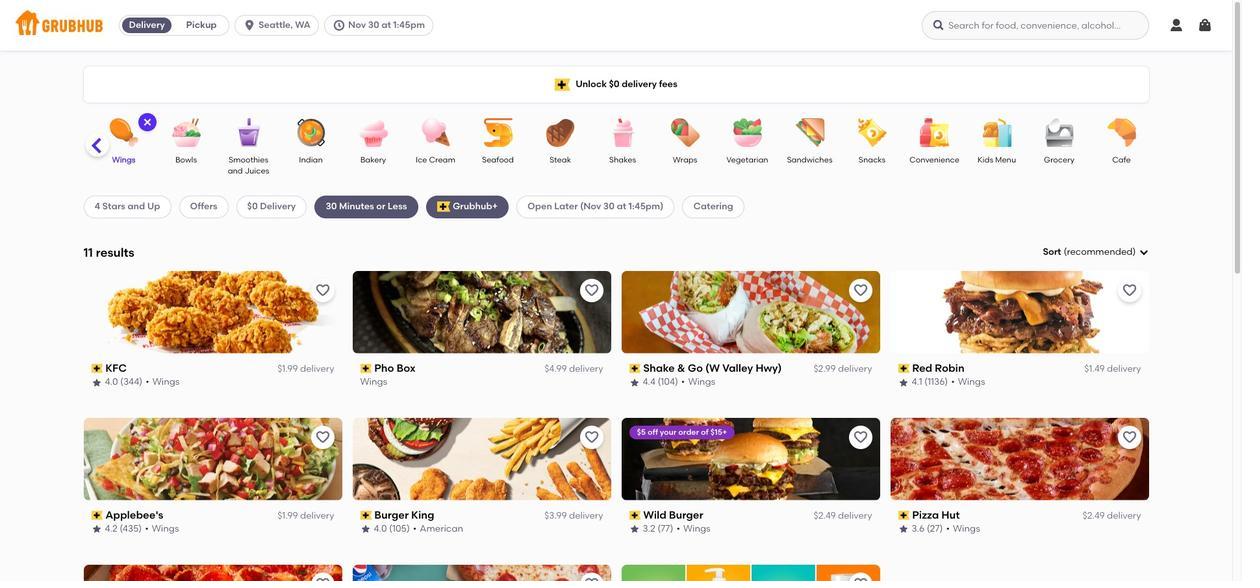 Task type: vqa. For each thing, say whether or not it's contained in the screenshot.
soup image
yes



Task type: locate. For each thing, give the bounding box(es) containing it.
0 horizontal spatial burger
[[375, 509, 409, 521]]

unlock $0 delivery fees
[[576, 79, 678, 90]]

0 vertical spatial at
[[382, 20, 391, 31]]

1 horizontal spatial delivery
[[260, 201, 296, 212]]

smoothies
[[229, 155, 269, 164]]

30 right nov
[[368, 20, 380, 31]]

• for burger king
[[413, 523, 417, 534]]

$5
[[637, 428, 646, 437]]

grubhub plus flag logo image
[[555, 78, 571, 91], [437, 202, 450, 212]]

save this restaurant image for applebee's logo
[[315, 429, 331, 445]]

4.0 for burger king
[[374, 523, 387, 534]]

0 horizontal spatial $0
[[247, 201, 258, 212]]

pizza hut logo image
[[891, 418, 1150, 500]]

30 minutes or less
[[326, 201, 407, 212]]

save this restaurant image for red robin
[[1122, 283, 1138, 298]]

• for wild burger
[[677, 523, 681, 534]]

burger up 4.0 (105)
[[375, 509, 409, 521]]

$2.99 delivery
[[814, 363, 873, 374]]

bakery image
[[351, 118, 396, 147]]

wings for shake & go (w valley hwy)
[[689, 377, 716, 388]]

)
[[1133, 246, 1137, 257]]

star icon image left 4.2
[[91, 524, 102, 535]]

0 horizontal spatial save this restaurant image
[[315, 429, 331, 445]]

1 horizontal spatial $0
[[609, 79, 620, 90]]

subscription pass image for pho box
[[360, 364, 372, 373]]

• right '(105)'
[[413, 523, 417, 534]]

svg image inside field
[[1139, 247, 1150, 258]]

save this restaurant button for pizza hut logo
[[1118, 426, 1142, 449]]

stars
[[102, 201, 125, 212]]

save this restaurant image
[[315, 429, 331, 445], [853, 576, 869, 581]]

star icon image for burger king
[[360, 524, 371, 535]]

subscription pass image
[[91, 364, 103, 373], [360, 364, 372, 373], [899, 364, 910, 373], [630, 511, 641, 520]]

convenience image
[[912, 118, 958, 147]]

open later (nov 30 at 1:45pm)
[[528, 201, 664, 212]]

1 horizontal spatial and
[[228, 167, 243, 176]]

wraps
[[673, 155, 698, 164]]

delivery down juices
[[260, 201, 296, 212]]

$1.99 delivery
[[278, 363, 334, 374], [278, 510, 334, 521]]

$2.49
[[814, 510, 836, 521], [1083, 510, 1105, 521]]

save this restaurant image for kfc
[[315, 283, 331, 298]]

• american
[[413, 523, 463, 534]]

1 $1.99 delivery from the top
[[278, 363, 334, 374]]

wings image
[[101, 118, 147, 147]]

• wings for applebee's
[[145, 523, 179, 534]]

1 vertical spatial $1.99
[[278, 510, 298, 521]]

save this restaurant image for grubhub goods logo
[[853, 576, 869, 581]]

save this restaurant button for shake & go (w valley hwy) logo
[[849, 279, 873, 302]]

delivery for pizza
[[1108, 510, 1142, 521]]

subscription pass image left wild
[[630, 511, 641, 520]]

wings
[[112, 155, 135, 164], [153, 377, 180, 388], [360, 377, 388, 388], [689, 377, 716, 388], [959, 377, 986, 388], [152, 523, 179, 534], [684, 523, 711, 534], [954, 523, 981, 534]]

$0 down juices
[[247, 201, 258, 212]]

delivery
[[622, 79, 657, 90], [300, 363, 334, 374], [569, 363, 604, 374], [839, 363, 873, 374], [1108, 363, 1142, 374], [300, 510, 334, 521], [569, 510, 604, 521], [839, 510, 873, 521], [1108, 510, 1142, 521]]

at left 1:45pm
[[382, 20, 391, 31]]

$2.99
[[814, 363, 836, 374]]

smoothies and juices
[[228, 155, 269, 176]]

save this restaurant image for pizza hut
[[1122, 429, 1138, 445]]

recommended
[[1068, 246, 1133, 257]]

wild
[[644, 509, 667, 521]]

• for pizza hut
[[947, 523, 950, 534]]

bakery
[[361, 155, 386, 164]]

star icon image left 3.2 on the bottom right
[[630, 524, 640, 535]]

shake & go (w valley hwy) logo image
[[622, 271, 880, 353]]

star icon image for wild burger
[[630, 524, 640, 535]]

• right (77)
[[677, 523, 681, 534]]

applebee's
[[105, 509, 163, 521]]

0 horizontal spatial at
[[382, 20, 391, 31]]

subscription pass image left burger king
[[360, 511, 372, 520]]

star icon image left 4.0 (344)
[[91, 377, 102, 388]]

at inside button
[[382, 20, 391, 31]]

save this restaurant image for burger king
[[584, 429, 600, 445]]

0 horizontal spatial delivery
[[129, 20, 165, 31]]

wings for wild burger
[[684, 523, 711, 534]]

burger
[[375, 509, 409, 521], [669, 509, 704, 521]]

(344)
[[120, 377, 142, 388]]

wings down robin
[[959, 377, 986, 388]]

star icon image left 4.0 (105)
[[360, 524, 371, 535]]

offers
[[190, 201, 218, 212]]

and down "smoothies"
[[228, 167, 243, 176]]

wings for red robin
[[959, 377, 986, 388]]

0 vertical spatial 4.0
[[105, 377, 118, 388]]

•
[[146, 377, 149, 388], [682, 377, 685, 388], [952, 377, 955, 388], [145, 523, 149, 534], [413, 523, 417, 534], [677, 523, 681, 534], [947, 523, 950, 534]]

save this restaurant image for pho box
[[584, 283, 600, 298]]

star icon image left 4.1
[[899, 377, 909, 388]]

$2.49 for hut
[[1083, 510, 1105, 521]]

ice cream image
[[413, 118, 459, 147]]

2 $1.99 from the top
[[278, 510, 298, 521]]

wings down applebee's
[[152, 523, 179, 534]]

star icon image left 4.4
[[630, 377, 640, 388]]

30 left minutes
[[326, 201, 337, 212]]

1 horizontal spatial grubhub plus flag logo image
[[555, 78, 571, 91]]

0 vertical spatial grubhub plus flag logo image
[[555, 78, 571, 91]]

0 horizontal spatial grubhub plus flag logo image
[[437, 202, 450, 212]]

grubhub plus flag logo image for grubhub+
[[437, 202, 450, 212]]

$2.49 delivery
[[814, 510, 873, 521], [1083, 510, 1142, 521]]

0 horizontal spatial 30
[[326, 201, 337, 212]]

1 vertical spatial $1.99 delivery
[[278, 510, 334, 521]]

cream
[[429, 155, 456, 164]]

king
[[411, 509, 435, 521]]

save this restaurant button
[[311, 279, 334, 302], [580, 279, 604, 302], [849, 279, 873, 302], [1118, 279, 1142, 302], [311, 426, 334, 449], [580, 426, 604, 449], [849, 426, 873, 449], [1118, 426, 1142, 449], [311, 572, 334, 581], [580, 572, 604, 581], [849, 572, 873, 581]]

subscription pass image left red
[[899, 364, 910, 373]]

0 vertical spatial $1.99
[[278, 363, 298, 374]]

30 right (nov
[[604, 201, 615, 212]]

1 horizontal spatial at
[[617, 201, 627, 212]]

wings down pho
[[360, 377, 388, 388]]

subscription pass image left the pizza
[[899, 511, 910, 520]]

red
[[913, 362, 933, 374]]

3.6 (27)
[[912, 523, 944, 534]]

subscription pass image left kfc
[[91, 364, 103, 373]]

2 horizontal spatial svg image
[[1198, 18, 1214, 33]]

1 horizontal spatial 4.0
[[374, 523, 387, 534]]

• wings down go
[[682, 377, 716, 388]]

• down robin
[[952, 377, 955, 388]]

1 $2.49 from the left
[[814, 510, 836, 521]]

sandwiches image
[[788, 118, 833, 147]]

convenience
[[910, 155, 960, 164]]

main navigation navigation
[[0, 0, 1233, 51]]

svg image inside seattle, wa button
[[243, 19, 256, 32]]

at
[[382, 20, 391, 31], [617, 201, 627, 212]]

of
[[701, 428, 709, 437]]

subscription pass image for kfc
[[91, 364, 103, 373]]

$3.99
[[545, 510, 567, 521]]

smoothies and juices image
[[226, 118, 271, 147]]

1 burger from the left
[[375, 509, 409, 521]]

save this restaurant button for applebee's logo
[[311, 426, 334, 449]]

wings down hut
[[954, 523, 981, 534]]

pickup
[[186, 20, 217, 31]]

steak image
[[538, 118, 583, 147]]

• right (344)
[[146, 377, 149, 388]]

1 horizontal spatial 30
[[368, 20, 380, 31]]

svg image
[[1198, 18, 1214, 33], [333, 19, 346, 32], [933, 19, 946, 32]]

1 vertical spatial grubhub plus flag logo image
[[437, 202, 450, 212]]

box
[[397, 362, 416, 374]]

30
[[368, 20, 380, 31], [326, 201, 337, 212], [604, 201, 615, 212]]

$0 right unlock
[[609, 79, 620, 90]]

star icon image left 3.6
[[899, 524, 909, 535]]

delivery left pickup
[[129, 20, 165, 31]]

0 horizontal spatial and
[[128, 201, 145, 212]]

subscription pass image for pizza hut
[[899, 511, 910, 520]]

none field containing sort
[[1044, 246, 1150, 259]]

kfc
[[105, 362, 127, 374]]

1 vertical spatial at
[[617, 201, 627, 212]]

None field
[[1044, 246, 1150, 259]]

• wings down applebee's
[[145, 523, 179, 534]]

1 vertical spatial 4.0
[[374, 523, 387, 534]]

• for shake & go (w valley hwy)
[[682, 377, 685, 388]]

grubhub plus flag logo image left grubhub+ on the top left of page
[[437, 202, 450, 212]]

0 horizontal spatial svg image
[[333, 19, 346, 32]]

shakes
[[610, 155, 636, 164]]

cafe
[[1113, 155, 1132, 164]]

2 $2.49 from the left
[[1083, 510, 1105, 521]]

subscription pass image left applebee's
[[91, 511, 103, 520]]

bowls image
[[163, 118, 209, 147]]

burger king
[[375, 509, 435, 521]]

0 horizontal spatial $2.49 delivery
[[814, 510, 873, 521]]

fees
[[659, 79, 678, 90]]

save this restaurant button for kfc logo
[[311, 279, 334, 302]]

• wings down robin
[[952, 377, 986, 388]]

save this restaurant button for burger king logo
[[580, 426, 604, 449]]

save this restaurant button for 7-eleven logo
[[580, 572, 604, 581]]

4.0 (105)
[[374, 523, 410, 534]]

2 horizontal spatial 30
[[604, 201, 615, 212]]

1 $2.49 delivery from the left
[[814, 510, 873, 521]]

subscription pass image left shake
[[630, 364, 641, 373]]

grubhub plus flag logo image left unlock
[[555, 78, 571, 91]]

applebee's logo image
[[84, 418, 342, 500]]

wings for pizza hut
[[954, 523, 981, 534]]

unlock
[[576, 79, 607, 90]]

svg image
[[1169, 18, 1185, 33], [243, 19, 256, 32], [142, 117, 152, 127], [1139, 247, 1150, 258]]

0 vertical spatial and
[[228, 167, 243, 176]]

wings right (344)
[[153, 377, 180, 388]]

2 $2.49 delivery from the left
[[1083, 510, 1142, 521]]

0 horizontal spatial $2.49
[[814, 510, 836, 521]]

4.0 left '(105)'
[[374, 523, 387, 534]]

subscription pass image
[[630, 364, 641, 373], [91, 511, 103, 520], [360, 511, 372, 520], [899, 511, 910, 520]]

hut
[[942, 509, 960, 521]]

• wings right (344)
[[146, 377, 180, 388]]

wraps image
[[663, 118, 708, 147]]

• wings
[[146, 377, 180, 388], [682, 377, 716, 388], [952, 377, 986, 388], [145, 523, 179, 534], [677, 523, 711, 534], [947, 523, 981, 534]]

• wings down hut
[[947, 523, 981, 534]]

1 horizontal spatial $2.49 delivery
[[1083, 510, 1142, 521]]

$3.99 delivery
[[545, 510, 604, 521]]

subscription pass image for shake & go (w valley hwy)
[[630, 364, 641, 373]]

4.0 down kfc
[[105, 377, 118, 388]]

subscription pass image for red robin
[[899, 364, 910, 373]]

2 $1.99 delivery from the top
[[278, 510, 334, 521]]

1 vertical spatial save this restaurant image
[[853, 576, 869, 581]]

nov
[[348, 20, 366, 31]]

indian
[[299, 155, 323, 164]]

american
[[420, 523, 463, 534]]

0 vertical spatial save this restaurant image
[[315, 429, 331, 445]]

$15+
[[711, 428, 727, 437]]

burger up (77)
[[669, 509, 704, 521]]

0 vertical spatial $1.99 delivery
[[278, 363, 334, 374]]

delivery for red
[[1108, 363, 1142, 374]]

• for kfc
[[146, 377, 149, 388]]

catering
[[694, 201, 734, 212]]

0 vertical spatial delivery
[[129, 20, 165, 31]]

• wings for kfc
[[146, 377, 180, 388]]

• right (435)
[[145, 523, 149, 534]]

• wings down wild burger
[[677, 523, 711, 534]]

wings down wild burger
[[684, 523, 711, 534]]

1 horizontal spatial burger
[[669, 509, 704, 521]]

subscription pass image left pho
[[360, 364, 372, 373]]

valley
[[723, 362, 754, 374]]

and left up
[[128, 201, 145, 212]]

$1.99
[[278, 363, 298, 374], [278, 510, 298, 521]]

grocery
[[1045, 155, 1075, 164]]

save this restaurant image
[[315, 283, 331, 298], [584, 283, 600, 298], [853, 283, 869, 298], [1122, 283, 1138, 298], [584, 429, 600, 445], [853, 429, 869, 445], [1122, 429, 1138, 445], [315, 576, 331, 581], [584, 576, 600, 581]]

1 horizontal spatial save this restaurant image
[[853, 576, 869, 581]]

0 horizontal spatial 4.0
[[105, 377, 118, 388]]

$0
[[609, 79, 620, 90], [247, 201, 258, 212]]

Search for food, convenience, alcohol... search field
[[922, 11, 1150, 40]]

star icon image
[[91, 377, 102, 388], [630, 377, 640, 388], [899, 377, 909, 388], [91, 524, 102, 535], [360, 524, 371, 535], [630, 524, 640, 535], [899, 524, 909, 535]]

1 horizontal spatial $2.49
[[1083, 510, 1105, 521]]

1 $1.99 from the top
[[278, 363, 298, 374]]

• for applebee's
[[145, 523, 149, 534]]

save this restaurant button for the pho box logo
[[580, 279, 604, 302]]

wings down go
[[689, 377, 716, 388]]

vegetarian
[[727, 155, 769, 164]]

• right (27) in the right bottom of the page
[[947, 523, 950, 534]]

1 vertical spatial delivery
[[260, 201, 296, 212]]

• down the &
[[682, 377, 685, 388]]

order
[[679, 428, 700, 437]]

ice
[[416, 155, 427, 164]]

at left 1:45pm)
[[617, 201, 627, 212]]



Task type: describe. For each thing, give the bounding box(es) containing it.
delivery for wild
[[839, 510, 873, 521]]

2 burger from the left
[[669, 509, 704, 521]]

wa
[[295, 20, 311, 31]]

kids
[[978, 155, 994, 164]]

$2.49 for burger
[[814, 510, 836, 521]]

later
[[555, 201, 578, 212]]

steak
[[550, 155, 571, 164]]

$1.49
[[1085, 363, 1105, 374]]

subscription pass image for wild burger
[[630, 511, 641, 520]]

kids menu
[[978, 155, 1017, 164]]

$1.99 delivery for kfc
[[278, 363, 334, 374]]

$2.49 delivery for pizza hut
[[1083, 510, 1142, 521]]

vegetarian image
[[725, 118, 771, 147]]

up
[[147, 201, 160, 212]]

shakes image
[[600, 118, 646, 147]]

&
[[678, 362, 686, 374]]

bowls
[[175, 155, 197, 164]]

kfc logo image
[[84, 271, 342, 353]]

11 results
[[84, 245, 134, 260]]

• wings for wild burger
[[677, 523, 711, 534]]

nov 30 at 1:45pm
[[348, 20, 425, 31]]

delivery for burger
[[569, 510, 604, 521]]

wild burger
[[644, 509, 704, 521]]

$1.99 delivery for applebee's
[[278, 510, 334, 521]]

4.1 (1136)
[[912, 377, 949, 388]]

save this restaurant button for donatos pizza logo
[[311, 572, 334, 581]]

3.6
[[912, 523, 925, 534]]

4.4 (104)
[[643, 377, 679, 388]]

(435)
[[120, 523, 142, 534]]

4.4
[[643, 377, 656, 388]]

burger king logo image
[[353, 418, 611, 500]]

$1.99 for applebee's
[[278, 510, 298, 521]]

robin
[[935, 362, 965, 374]]

off
[[648, 428, 658, 437]]

cafe image
[[1100, 118, 1145, 147]]

4.1
[[912, 377, 923, 388]]

soup image
[[39, 118, 84, 147]]

7-eleven logo image
[[353, 565, 611, 581]]

grubhub plus flag logo image for unlock $0 delivery fees
[[555, 78, 571, 91]]

donatos pizza logo image
[[84, 565, 342, 581]]

seattle,
[[259, 20, 293, 31]]

4.0 for kfc
[[105, 377, 118, 388]]

pizza
[[913, 509, 940, 521]]

wings for kfc
[[153, 377, 180, 388]]

minutes
[[339, 201, 374, 212]]

delivery for shake
[[839, 363, 873, 374]]

delivery inside button
[[129, 20, 165, 31]]

subscription pass image for burger king
[[360, 511, 372, 520]]

star icon image for red robin
[[899, 377, 909, 388]]

shake & go (w valley hwy)
[[644, 362, 782, 374]]

and inside smoothies and juices
[[228, 167, 243, 176]]

$2.49 delivery for wild burger
[[814, 510, 873, 521]]

sandwiches
[[787, 155, 833, 164]]

• wings for red robin
[[952, 377, 986, 388]]

3.2 (77)
[[643, 523, 674, 534]]

sort ( recommended )
[[1044, 246, 1137, 257]]

(105)
[[389, 523, 410, 534]]

seattle, wa button
[[235, 15, 324, 36]]

shake
[[644, 362, 675, 374]]

wild burger logo image
[[622, 418, 880, 500]]

star icon image for kfc
[[91, 377, 102, 388]]

seattle, wa
[[259, 20, 311, 31]]

ice cream
[[416, 155, 456, 164]]

red robin logo image
[[891, 271, 1150, 353]]

$0 delivery
[[247, 201, 296, 212]]

(1136)
[[925, 377, 949, 388]]

30 inside button
[[368, 20, 380, 31]]

menu
[[996, 155, 1017, 164]]

1 vertical spatial and
[[128, 201, 145, 212]]

results
[[96, 245, 134, 260]]

pho box
[[375, 362, 416, 374]]

subscription pass image for applebee's
[[91, 511, 103, 520]]

(77)
[[658, 523, 674, 534]]

red robin
[[913, 362, 965, 374]]

pho box logo image
[[353, 271, 611, 353]]

4.0 (344)
[[105, 377, 142, 388]]

4.2
[[105, 523, 118, 534]]

snacks image
[[850, 118, 895, 147]]

your
[[660, 428, 677, 437]]

11
[[84, 245, 93, 260]]

1:45pm
[[393, 20, 425, 31]]

indian image
[[288, 118, 334, 147]]

nov 30 at 1:45pm button
[[324, 15, 439, 36]]

star icon image for applebee's
[[91, 524, 102, 535]]

1:45pm)
[[629, 201, 664, 212]]

hwy)
[[756, 362, 782, 374]]

4 stars and up
[[95, 201, 160, 212]]

(27)
[[927, 523, 944, 534]]

seafood
[[482, 155, 514, 164]]

save this restaurant button for grubhub goods logo
[[849, 572, 873, 581]]

(
[[1064, 246, 1068, 257]]

3.2
[[643, 523, 656, 534]]

open
[[528, 201, 552, 212]]

go
[[688, 362, 703, 374]]

• wings for shake & go (w valley hwy)
[[682, 377, 716, 388]]

save this restaurant image for shake & go (w valley hwy)
[[853, 283, 869, 298]]

(nov
[[580, 201, 602, 212]]

pizza hut
[[913, 509, 960, 521]]

$1.49 delivery
[[1085, 363, 1142, 374]]

• for red robin
[[952, 377, 955, 388]]

grubhub goods logo image
[[622, 565, 880, 581]]

delivery button
[[120, 15, 174, 36]]

(w
[[706, 362, 720, 374]]

sort
[[1044, 246, 1062, 257]]

save this restaurant button for red robin logo at right
[[1118, 279, 1142, 302]]

0 vertical spatial $0
[[609, 79, 620, 90]]

grocery image
[[1037, 118, 1083, 147]]

star icon image for pizza hut
[[899, 524, 909, 535]]

pho
[[375, 362, 394, 374]]

wings down wings image
[[112, 155, 135, 164]]

or
[[377, 201, 386, 212]]

$4.99 delivery
[[545, 363, 604, 374]]

1 vertical spatial $0
[[247, 201, 258, 212]]

1 horizontal spatial svg image
[[933, 19, 946, 32]]

juices
[[245, 167, 269, 176]]

(104)
[[658, 377, 679, 388]]

delivery for pho
[[569, 363, 604, 374]]

$1.99 for kfc
[[278, 363, 298, 374]]

less
[[388, 201, 407, 212]]

star icon image for shake & go (w valley hwy)
[[630, 377, 640, 388]]

seafood image
[[475, 118, 521, 147]]

svg image inside nov 30 at 1:45pm button
[[333, 19, 346, 32]]

kids menu image
[[975, 118, 1020, 147]]

• wings for pizza hut
[[947, 523, 981, 534]]

$5 off your order of $15+
[[637, 428, 727, 437]]

snacks
[[859, 155, 886, 164]]

4
[[95, 201, 100, 212]]

wings for applebee's
[[152, 523, 179, 534]]



